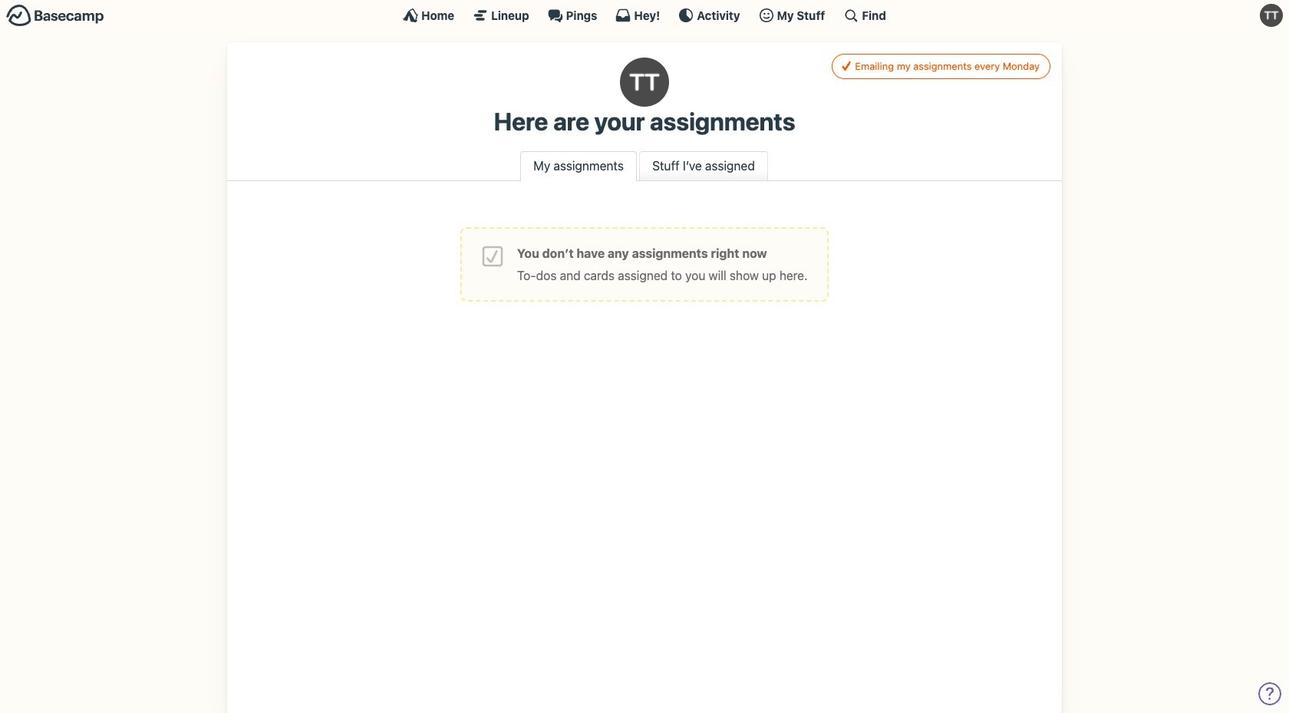 Task type: describe. For each thing, give the bounding box(es) containing it.
0 vertical spatial terry turtle image
[[1260, 4, 1283, 27]]

switch accounts image
[[6, 4, 104, 28]]

1 vertical spatial terry turtle image
[[620, 58, 669, 107]]



Task type: vqa. For each thing, say whether or not it's contained in the screenshot.
the bottom Terry Turtle icon
no



Task type: locate. For each thing, give the bounding box(es) containing it.
terry turtle image
[[1260, 4, 1283, 27], [620, 58, 669, 107]]

0 horizontal spatial terry turtle image
[[620, 58, 669, 107]]

keyboard shortcut: ⌘ + / image
[[844, 8, 859, 23]]

main element
[[0, 0, 1290, 30]]

1 horizontal spatial terry turtle image
[[1260, 4, 1283, 27]]



